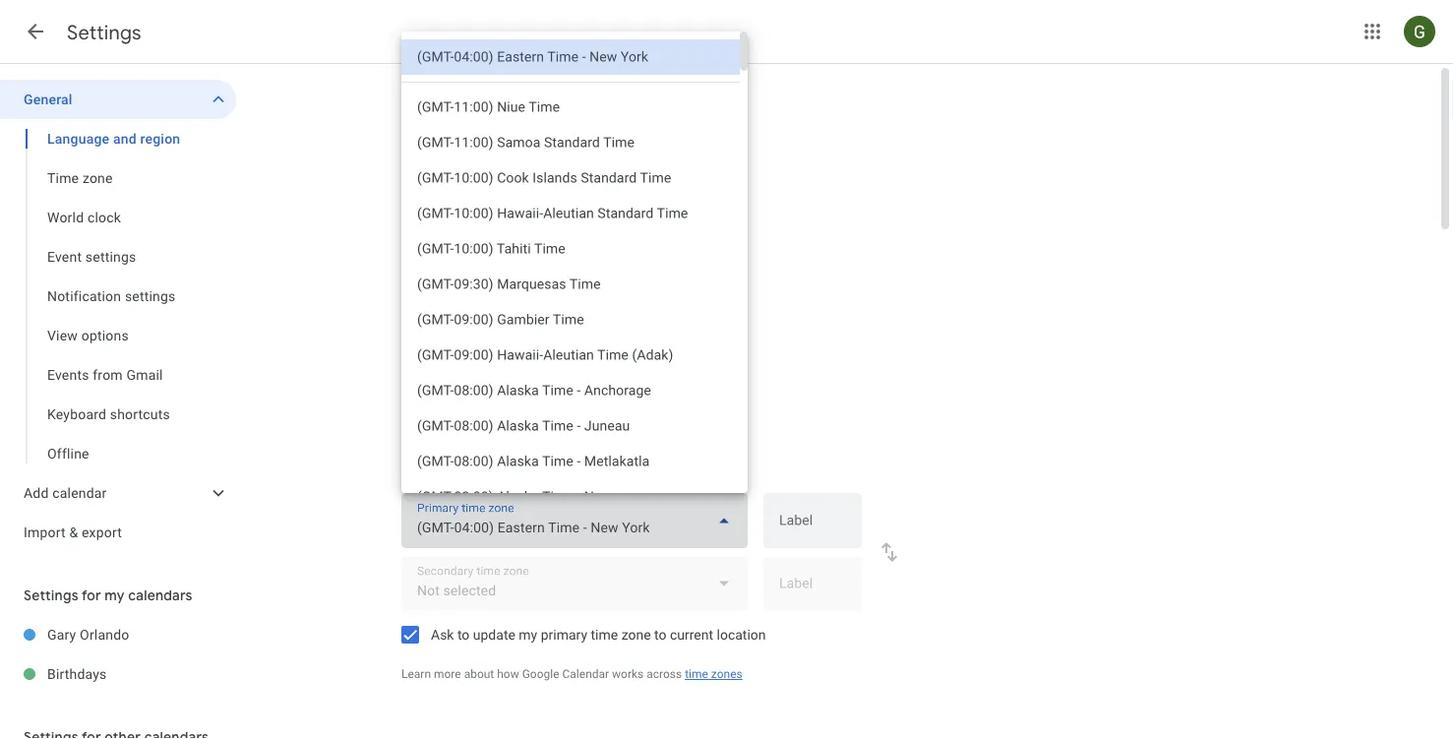 Task type: locate. For each thing, give the bounding box(es) containing it.
settings
[[67, 20, 141, 45], [24, 586, 78, 604]]

time up world
[[47, 170, 79, 186]]

more
[[434, 667, 461, 681]]

0 horizontal spatial my
[[105, 586, 125, 604]]

birthdays tree item
[[0, 654, 236, 694]]

birthdays link
[[47, 654, 236, 694]]

region down '(gmt minus 04:00)eastern time - new york' option
[[518, 88, 569, 111]]

events
[[47, 367, 89, 383]]

2 vertical spatial time
[[685, 667, 708, 681]]

shortcuts
[[110, 406, 170, 422]]

zone
[[83, 170, 113, 186], [444, 421, 483, 443], [577, 461, 606, 477], [622, 626, 651, 643]]

(gmt minus 04:00)eastern time - new york option
[[401, 39, 740, 75]]

to
[[457, 626, 470, 643], [654, 626, 667, 643]]

time zone
[[47, 170, 113, 186], [401, 421, 483, 443]]

(gmt minus 08:00)alaska time - juneau option
[[401, 408, 740, 444]]

1 vertical spatial time zone
[[401, 421, 483, 443]]

2 horizontal spatial time
[[685, 667, 708, 681]]

zone up (gmt minus 08:00)alaska time - nome option
[[577, 461, 606, 477]]

and inside tree
[[113, 130, 137, 147]]

0 vertical spatial time
[[546, 461, 573, 477]]

tree containing general
[[0, 80, 236, 552]]

language and region down general tree item
[[47, 130, 180, 147]]

0 vertical spatial settings
[[85, 248, 136, 265]]

0 horizontal spatial time
[[47, 170, 79, 186]]

and down '(gmt minus 04:00)eastern time - new york' option
[[484, 88, 514, 111]]

0 vertical spatial settings
[[67, 20, 141, 45]]

0 horizontal spatial language
[[47, 130, 110, 147]]

0 horizontal spatial and
[[113, 130, 137, 147]]

None field
[[401, 493, 748, 548]]

1 horizontal spatial time
[[591, 626, 618, 643]]

0 vertical spatial region
[[518, 88, 569, 111]]

go back image
[[24, 20, 47, 43]]

settings up options at left top
[[125, 288, 176, 304]]

notification settings
[[47, 288, 176, 304]]

1 vertical spatial language and region
[[47, 130, 180, 147]]

my right for
[[105, 586, 125, 604]]

and down general tree item
[[113, 130, 137, 147]]

1 vertical spatial region
[[140, 130, 180, 147]]

to left current
[[654, 626, 667, 643]]

gary orlando tree item
[[0, 615, 236, 654]]

settings for notification settings
[[125, 288, 176, 304]]

add calendar
[[24, 485, 107, 501]]

0 vertical spatial my
[[105, 586, 125, 604]]

0 vertical spatial and
[[484, 88, 514, 111]]

1 vertical spatial time
[[591, 626, 618, 643]]

zone inside tree
[[83, 170, 113, 186]]

1 horizontal spatial time
[[401, 421, 440, 443]]

region down general tree item
[[140, 130, 180, 147]]

&
[[69, 524, 78, 540]]

group
[[0, 119, 236, 473]]

1 vertical spatial settings
[[125, 288, 176, 304]]

language and region
[[401, 88, 569, 111], [47, 130, 180, 147]]

(gmt minus 10:00)tahiti time option
[[401, 231, 740, 267]]

1 horizontal spatial to
[[654, 626, 667, 643]]

settings for settings
[[67, 20, 141, 45]]

1 vertical spatial and
[[113, 130, 137, 147]]

primary time zone list box
[[401, 31, 740, 739]]

0 horizontal spatial time
[[546, 461, 573, 477]]

zones
[[711, 667, 743, 681]]

0 horizontal spatial time zone
[[47, 170, 113, 186]]

learn
[[401, 667, 431, 681]]

0 horizontal spatial to
[[457, 626, 470, 643]]

general tree item
[[0, 80, 236, 119]]

ask
[[431, 626, 454, 643]]

1 vertical spatial my
[[519, 626, 538, 643]]

location
[[717, 626, 766, 643]]

2 to from the left
[[654, 626, 667, 643]]

(gmt minus 09:30)marquesas time option
[[401, 267, 740, 302]]

time up (gmt minus 08:00)alaska time - nome option
[[546, 461, 573, 477]]

0 horizontal spatial language and region
[[47, 130, 180, 147]]

and
[[484, 88, 514, 111], [113, 130, 137, 147]]

settings left for
[[24, 586, 78, 604]]

time zones link
[[685, 667, 743, 681]]

time zone up world clock
[[47, 170, 113, 186]]

1 horizontal spatial language and region
[[401, 88, 569, 111]]

time right primary
[[591, 626, 618, 643]]

time left zones
[[685, 667, 708, 681]]

language
[[401, 88, 480, 111], [47, 130, 110, 147]]

how
[[497, 667, 519, 681]]

learn more about how google calendar works across time zones
[[401, 667, 743, 681]]

my right update
[[519, 626, 538, 643]]

tree
[[0, 80, 236, 552]]

from
[[93, 367, 123, 383]]

zone up works
[[622, 626, 651, 643]]

options
[[81, 327, 129, 343]]

1 vertical spatial language
[[47, 130, 110, 147]]

time
[[47, 170, 79, 186], [401, 421, 440, 443]]

settings
[[85, 248, 136, 265], [125, 288, 176, 304]]

event settings
[[47, 248, 136, 265]]

time zone up display
[[401, 421, 483, 443]]

(gmt minus 10:00)cook islands standard time option
[[401, 160, 740, 196]]

language and region down '(gmt minus 04:00)eastern time - new york' option
[[401, 88, 569, 111]]

1 vertical spatial time
[[401, 421, 440, 443]]

0 horizontal spatial region
[[140, 130, 180, 147]]

primary
[[541, 626, 588, 643]]

calendar
[[52, 485, 107, 501]]

my
[[105, 586, 125, 604], [519, 626, 538, 643]]

calendar
[[562, 667, 609, 681]]

events from gmail
[[47, 367, 163, 383]]

zone up display
[[444, 421, 483, 443]]

google
[[522, 667, 559, 681]]

language inside tree
[[47, 130, 110, 147]]

world
[[47, 209, 84, 225]]

ask to update my primary time zone to current location
[[431, 626, 766, 643]]

zone up clock
[[83, 170, 113, 186]]

0 vertical spatial time
[[47, 170, 79, 186]]

0 vertical spatial language
[[401, 88, 480, 111]]

(gmt minus 08:00)alaska time - anchorage option
[[401, 373, 740, 408]]

world clock
[[47, 209, 121, 225]]

settings up notification settings
[[85, 248, 136, 265]]

time
[[546, 461, 573, 477], [591, 626, 618, 643], [685, 667, 708, 681]]

1 horizontal spatial time zone
[[401, 421, 483, 443]]

offline
[[47, 445, 89, 462]]

1 horizontal spatial my
[[519, 626, 538, 643]]

to right 'ask'
[[457, 626, 470, 643]]

time up display
[[401, 421, 440, 443]]

1 vertical spatial settings
[[24, 586, 78, 604]]

secondary
[[479, 461, 543, 477]]

1 horizontal spatial language
[[401, 88, 480, 111]]

region
[[518, 88, 569, 111], [140, 130, 180, 147]]

settings up general tree item
[[67, 20, 141, 45]]



Task type: vqa. For each thing, say whether or not it's contained in the screenshot.
Homework
no



Task type: describe. For each thing, give the bounding box(es) containing it.
keyboard shortcuts
[[47, 406, 170, 422]]

calendars
[[128, 586, 193, 604]]

gary orlando
[[47, 626, 129, 643]]

(gmt minus 08:00)alaska time - metlakatla option
[[401, 444, 740, 479]]

Label for secondary time zone. text field
[[779, 577, 846, 604]]

import & export
[[24, 524, 122, 540]]

1 horizontal spatial region
[[518, 88, 569, 111]]

0 vertical spatial time zone
[[47, 170, 113, 186]]

birthdays
[[47, 666, 107, 682]]

clock
[[87, 209, 121, 225]]

view options
[[47, 327, 129, 343]]

region inside tree
[[140, 130, 180, 147]]

settings heading
[[67, 20, 141, 45]]

about
[[464, 667, 494, 681]]

add
[[24, 485, 49, 501]]

view
[[47, 327, 78, 343]]

across
[[647, 667, 682, 681]]

settings for my calendars
[[24, 586, 193, 604]]

works
[[612, 667, 644, 681]]

(gmt minus 09:00)gambier time option
[[401, 302, 740, 338]]

import
[[24, 524, 66, 540]]

(gmt minus 11:00)niue time option
[[401, 90, 740, 125]]

settings for event settings
[[85, 248, 136, 265]]

time inside tree
[[47, 170, 79, 186]]

for
[[82, 586, 101, 604]]

export
[[82, 524, 122, 540]]

Label for primary time zone. text field
[[779, 514, 846, 541]]

gary
[[47, 626, 76, 643]]

display secondary time zone
[[431, 461, 606, 477]]

current
[[670, 626, 714, 643]]

language and region inside tree
[[47, 130, 180, 147]]

1 horizontal spatial and
[[484, 88, 514, 111]]

(gmt minus 08:00)alaska time - nome option
[[401, 479, 740, 515]]

gmail
[[126, 367, 163, 383]]

1 to from the left
[[457, 626, 470, 643]]

display
[[431, 461, 475, 477]]

orlando
[[80, 626, 129, 643]]

(gmt minus 10:00)hawaii-aleutian standard time option
[[401, 196, 740, 231]]

settings for settings for my calendars
[[24, 586, 78, 604]]

event
[[47, 248, 82, 265]]

0 vertical spatial language and region
[[401, 88, 569, 111]]

(gmt minus 11:00)samoa standard time option
[[401, 125, 740, 160]]

general
[[24, 91, 72, 107]]

update
[[473, 626, 516, 643]]

notification
[[47, 288, 121, 304]]

group containing language and region
[[0, 119, 236, 473]]

keyboard
[[47, 406, 106, 422]]

(gmt minus 09:00)hawaii-aleutian time (adak) option
[[401, 338, 740, 373]]

settings for my calendars tree
[[0, 615, 236, 694]]



